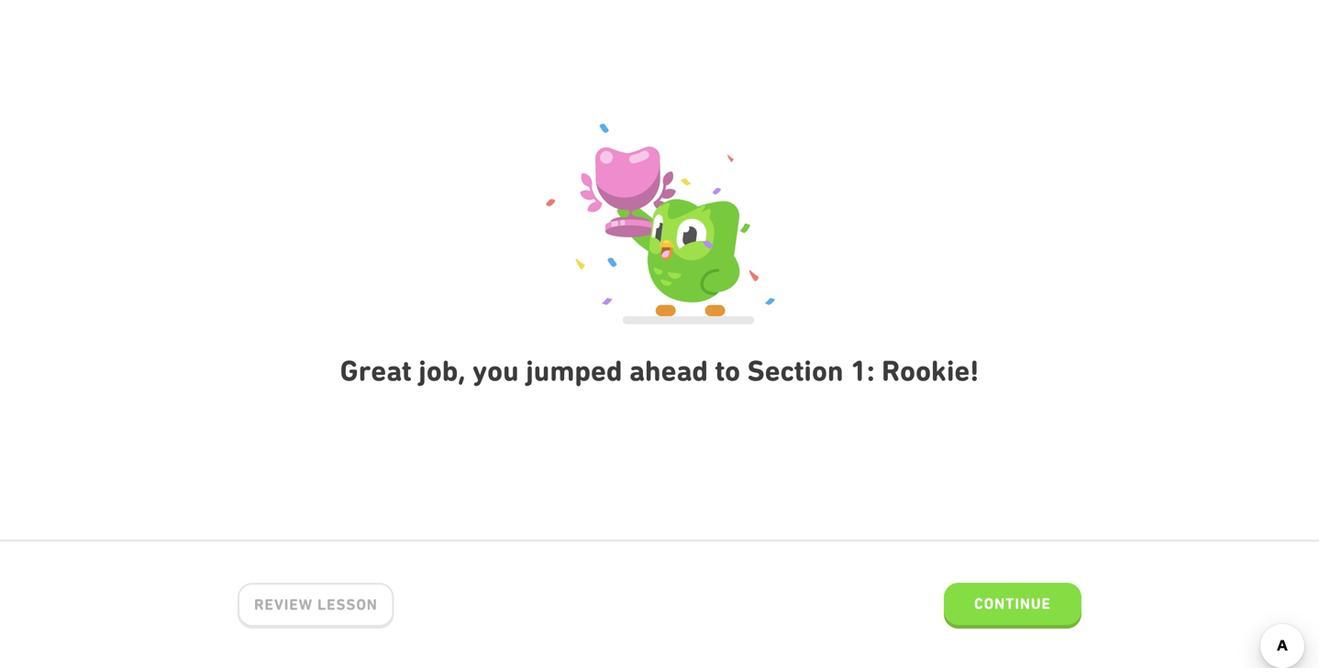 Task type: locate. For each thing, give the bounding box(es) containing it.
continue button
[[944, 584, 1082, 629]]

ahead
[[629, 354, 708, 388]]

review lesson button
[[238, 584, 394, 629]]

great
[[340, 354, 412, 388]]

continue
[[974, 595, 1051, 613]]

review lesson
[[254, 596, 378, 614]]

great job, you jumped ahead to section 1: rookie!
[[340, 354, 979, 388]]

job,
[[419, 354, 466, 388]]

section 1: rookie!
[[747, 354, 979, 388]]



Task type: describe. For each thing, give the bounding box(es) containing it.
jumped
[[526, 354, 623, 388]]

you
[[472, 354, 519, 388]]

to
[[715, 354, 741, 388]]

lesson
[[317, 596, 378, 614]]

review
[[254, 596, 313, 614]]



Task type: vqa. For each thing, say whether or not it's contained in the screenshot.
you
yes



